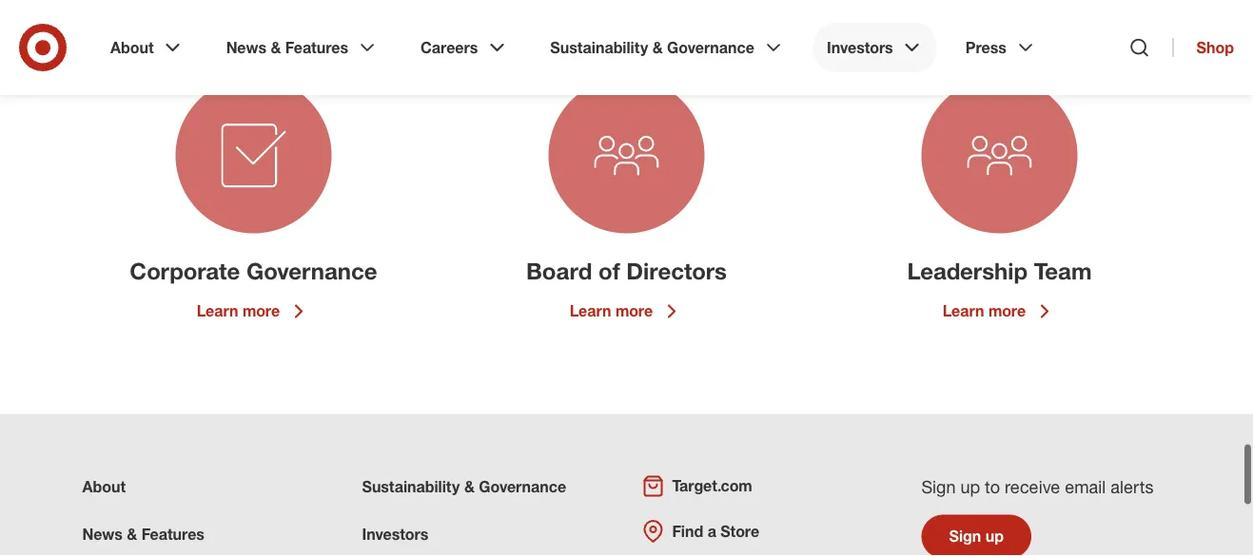 Task type: vqa. For each thing, say whether or not it's contained in the screenshot.
middle their
no



Task type: locate. For each thing, give the bounding box(es) containing it.
2 horizontal spatial learn more link
[[943, 301, 1057, 323]]

1 horizontal spatial learn
[[570, 302, 612, 321]]

features
[[285, 38, 349, 57], [142, 526, 205, 545]]

0 vertical spatial investors
[[827, 38, 894, 57]]

2 vertical spatial governance
[[479, 479, 567, 497]]

0 horizontal spatial investors
[[362, 526, 429, 545]]

about link for careers
[[97, 23, 198, 72]]

learn for leadership
[[943, 302, 985, 321]]

learn
[[197, 302, 238, 321], [570, 302, 612, 321], [943, 302, 985, 321]]

1 vertical spatial up
[[986, 528, 1004, 547]]

2 horizontal spatial learn
[[943, 302, 985, 321]]

sign up to receive email alerts
[[922, 478, 1154, 498]]

investors link
[[814, 23, 938, 72], [362, 526, 429, 545]]

about
[[110, 38, 154, 57], [82, 479, 126, 497]]

0 vertical spatial up
[[961, 478, 981, 498]]

2 learn more from the left
[[570, 302, 653, 321]]

investors
[[827, 38, 894, 57], [362, 526, 429, 545]]

0 vertical spatial features
[[285, 38, 349, 57]]

learn more link down corporate governance at the left of page
[[197, 301, 311, 323]]

learn more link down 'leadership team'
[[943, 301, 1057, 323]]

sign down sign up to receive email alerts
[[950, 528, 982, 547]]

learn more for leadership
[[943, 302, 1027, 321]]

0 vertical spatial about
[[110, 38, 154, 57]]

news & features link
[[213, 23, 392, 72], [82, 526, 205, 545]]

0 vertical spatial news
[[226, 38, 267, 57]]

more down corporate governance at the left of page
[[243, 302, 280, 321]]

0 horizontal spatial features
[[142, 526, 205, 545]]

0 vertical spatial news & features
[[226, 38, 349, 57]]

learn more
[[197, 302, 280, 321], [570, 302, 653, 321], [943, 302, 1027, 321]]

0 vertical spatial sustainability
[[551, 38, 649, 57]]

about link
[[97, 23, 198, 72], [82, 479, 126, 497]]

1 vertical spatial news
[[82, 526, 123, 545]]

0 vertical spatial sign
[[922, 478, 956, 498]]

find
[[673, 523, 704, 541]]

0 horizontal spatial news & features link
[[82, 526, 205, 545]]

learn down of
[[570, 302, 612, 321]]

investors for the bottom investors "link"
[[362, 526, 429, 545]]

news & features
[[226, 38, 349, 57], [82, 526, 205, 545]]

3 more from the left
[[989, 302, 1027, 321]]

1 vertical spatial features
[[142, 526, 205, 545]]

learn more link
[[197, 301, 311, 323], [570, 301, 684, 323], [943, 301, 1057, 323]]

1 horizontal spatial news
[[226, 38, 267, 57]]

directors
[[627, 257, 727, 285]]

features for careers
[[285, 38, 349, 57]]

1 horizontal spatial news & features link
[[213, 23, 392, 72]]

receive
[[1005, 478, 1061, 498]]

1 horizontal spatial investors link
[[814, 23, 938, 72]]

0 vertical spatial sustainability & governance
[[551, 38, 755, 57]]

learn more link for governance
[[197, 301, 311, 323]]

0 horizontal spatial news
[[82, 526, 123, 545]]

governance
[[668, 38, 755, 57], [247, 257, 378, 285], [479, 479, 567, 497]]

board
[[527, 257, 593, 285]]

1 horizontal spatial learn more link
[[570, 301, 684, 323]]

0 vertical spatial about link
[[97, 23, 198, 72]]

0 horizontal spatial learn
[[197, 302, 238, 321]]

1 horizontal spatial news & features
[[226, 38, 349, 57]]

1 horizontal spatial up
[[986, 528, 1004, 547]]

learn more link for of
[[570, 301, 684, 323]]

1 vertical spatial about
[[82, 479, 126, 497]]

learn more down corporate governance at the left of page
[[197, 302, 280, 321]]

0 horizontal spatial governance
[[247, 257, 378, 285]]

0 horizontal spatial sustainability
[[362, 479, 460, 497]]

more
[[243, 302, 280, 321], [616, 302, 653, 321], [989, 302, 1027, 321]]

sustainability & governance for the top 'sustainability & governance' link
[[551, 38, 755, 57]]

3 learn from the left
[[943, 302, 985, 321]]

1 horizontal spatial learn more
[[570, 302, 653, 321]]

investors for investors "link" to the top
[[827, 38, 894, 57]]

sustainability & governance link
[[537, 23, 799, 72], [362, 479, 567, 497]]

investors inside "link"
[[827, 38, 894, 57]]

features for sustainability & governance
[[142, 526, 205, 545]]

0 horizontal spatial more
[[243, 302, 280, 321]]

sustainability & governance for bottom 'sustainability & governance' link
[[362, 479, 567, 497]]

0 horizontal spatial news & features
[[82, 526, 205, 545]]

0 horizontal spatial learn more link
[[197, 301, 311, 323]]

0 horizontal spatial learn more
[[197, 302, 280, 321]]

2 horizontal spatial governance
[[668, 38, 755, 57]]

sign for sign up
[[950, 528, 982, 547]]

find a store link
[[642, 521, 760, 544]]

learn more for corporate
[[197, 302, 280, 321]]

0 vertical spatial news & features link
[[213, 23, 392, 72]]

2 horizontal spatial more
[[989, 302, 1027, 321]]

up
[[961, 478, 981, 498], [986, 528, 1004, 547]]

2 learn more link from the left
[[570, 301, 684, 323]]

news
[[226, 38, 267, 57], [82, 526, 123, 545]]

press link
[[953, 23, 1051, 72]]

learn more down 'leadership team'
[[943, 302, 1027, 321]]

news for careers
[[226, 38, 267, 57]]

1 more from the left
[[243, 302, 280, 321]]

1 vertical spatial news & features link
[[82, 526, 205, 545]]

1 learn more link from the left
[[197, 301, 311, 323]]

1 learn from the left
[[197, 302, 238, 321]]

0 horizontal spatial investors link
[[362, 526, 429, 545]]

governance for the top 'sustainability & governance' link
[[668, 38, 755, 57]]

of
[[599, 257, 620, 285]]

1 horizontal spatial investors
[[827, 38, 894, 57]]

more down 'leadership team'
[[989, 302, 1027, 321]]

target.com link
[[642, 476, 753, 499]]

1 learn more from the left
[[197, 302, 280, 321]]

learn more down of
[[570, 302, 653, 321]]

learn more link down board of directors
[[570, 301, 684, 323]]

more for of
[[616, 302, 653, 321]]

0 vertical spatial governance
[[668, 38, 755, 57]]

1 vertical spatial sign
[[950, 528, 982, 547]]

up down to
[[986, 528, 1004, 547]]

team
[[1035, 257, 1093, 285]]

&
[[271, 38, 281, 57], [653, 38, 663, 57], [465, 479, 475, 497], [127, 526, 137, 545]]

more down board of directors
[[616, 302, 653, 321]]

sustainability
[[551, 38, 649, 57], [362, 479, 460, 497]]

learn down leadership
[[943, 302, 985, 321]]

1 horizontal spatial more
[[616, 302, 653, 321]]

2 learn from the left
[[570, 302, 612, 321]]

1 vertical spatial investors
[[362, 526, 429, 545]]

3 learn more from the left
[[943, 302, 1027, 321]]

up left to
[[961, 478, 981, 498]]

1 vertical spatial sustainability & governance
[[362, 479, 567, 497]]

store
[[721, 523, 760, 541]]

2 more from the left
[[616, 302, 653, 321]]

sustainability & governance
[[551, 38, 755, 57], [362, 479, 567, 497]]

up for sign up
[[986, 528, 1004, 547]]

learn down corporate
[[197, 302, 238, 321]]

0 vertical spatial investors link
[[814, 23, 938, 72]]

0 horizontal spatial up
[[961, 478, 981, 498]]

find a store
[[673, 523, 760, 541]]

1 vertical spatial news & features
[[82, 526, 205, 545]]

3 learn more link from the left
[[943, 301, 1057, 323]]

1 vertical spatial about link
[[82, 479, 126, 497]]

governance for bottom 'sustainability & governance' link
[[479, 479, 567, 497]]

2 horizontal spatial learn more
[[943, 302, 1027, 321]]

sign
[[922, 478, 956, 498], [950, 528, 982, 547]]

1 horizontal spatial features
[[285, 38, 349, 57]]

sign left to
[[922, 478, 956, 498]]

1 horizontal spatial governance
[[479, 479, 567, 497]]



Task type: describe. For each thing, give the bounding box(es) containing it.
sign up link
[[922, 516, 1032, 557]]

learn more link for team
[[943, 301, 1057, 323]]

more for governance
[[243, 302, 280, 321]]

learn for board
[[570, 302, 612, 321]]

news & features link for careers
[[213, 23, 392, 72]]

learn for corporate
[[197, 302, 238, 321]]

a
[[708, 523, 717, 541]]

careers
[[421, 38, 478, 57]]

to
[[986, 478, 1001, 498]]

corporate
[[130, 257, 240, 285]]

news & features for sustainability & governance
[[82, 526, 205, 545]]

news for sustainability & governance
[[82, 526, 123, 545]]

news & features link for sustainability & governance
[[82, 526, 205, 545]]

about link for sustainability & governance
[[82, 479, 126, 497]]

up for sign up to receive email alerts
[[961, 478, 981, 498]]

leadership
[[908, 257, 1028, 285]]

board of directors
[[527, 257, 727, 285]]

learn more for board
[[570, 302, 653, 321]]

more for team
[[989, 302, 1027, 321]]

1 vertical spatial governance
[[247, 257, 378, 285]]

1 vertical spatial sustainability & governance link
[[362, 479, 567, 497]]

corporate governance
[[130, 257, 378, 285]]

sign for sign up to receive email alerts
[[922, 478, 956, 498]]

shop link
[[1174, 38, 1235, 57]]

about for careers
[[110, 38, 154, 57]]

about for sustainability & governance
[[82, 479, 126, 497]]

1 vertical spatial investors link
[[362, 526, 429, 545]]

1 vertical spatial sustainability
[[362, 479, 460, 497]]

sign up
[[950, 528, 1004, 547]]

press
[[966, 38, 1007, 57]]

careers link
[[408, 23, 522, 72]]

email
[[1066, 478, 1107, 498]]

0 vertical spatial sustainability & governance link
[[537, 23, 799, 72]]

leadership team
[[908, 257, 1093, 285]]

alerts
[[1111, 478, 1154, 498]]

target.com
[[673, 478, 753, 496]]

news & features for careers
[[226, 38, 349, 57]]

shop
[[1197, 38, 1235, 57]]

1 horizontal spatial sustainability
[[551, 38, 649, 57]]



